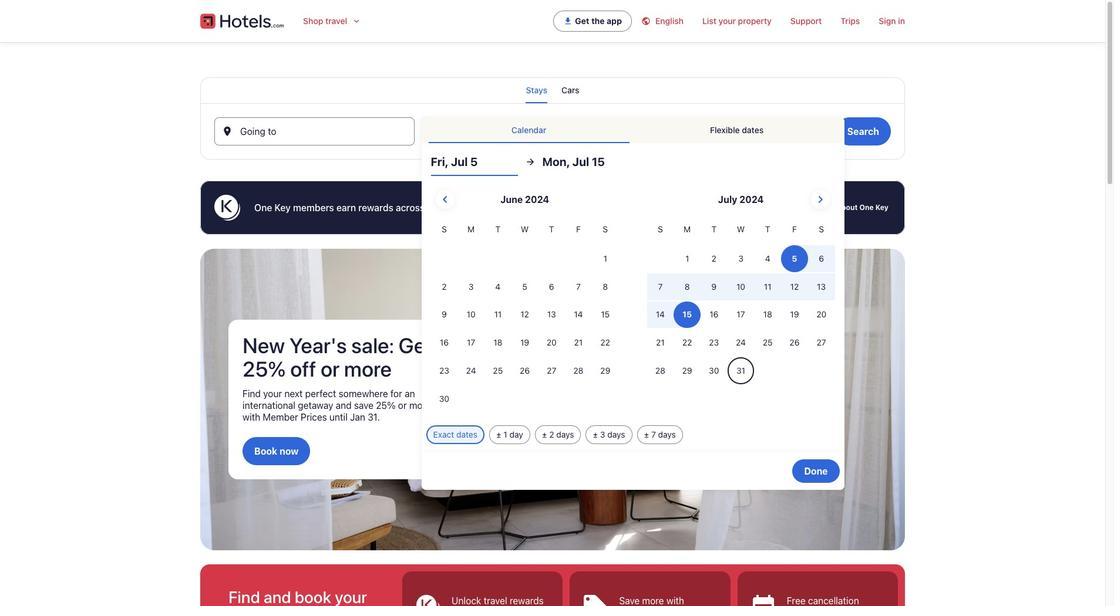 Task type: vqa. For each thing, say whether or not it's contained in the screenshot.


Task type: locate. For each thing, give the bounding box(es) containing it.
0 vertical spatial 25%
[[243, 357, 286, 382]]

2 28 from the left
[[656, 366, 666, 376]]

9 button
[[431, 302, 458, 329]]

30 button left 31
[[701, 358, 728, 385]]

and left vrbo
[[522, 203, 538, 213]]

the
[[592, 16, 605, 26]]

w
[[521, 224, 529, 234], [737, 224, 745, 234]]

1 vertical spatial 17 button
[[458, 330, 485, 357]]

18 for the bottom the 18 button
[[494, 338, 503, 348]]

sign
[[879, 16, 896, 26]]

your inside find your next perfect somewhere for an international getaway and save 25% or more with member prices until jan 31.
[[263, 389, 282, 400]]

0 horizontal spatial 25%
[[243, 357, 286, 382]]

0 vertical spatial 18
[[764, 310, 773, 320]]

30
[[709, 366, 719, 376], [439, 394, 450, 404]]

25 inside "july 2024" element
[[763, 338, 773, 348]]

application
[[431, 186, 835, 414]]

15 right 14 button
[[601, 310, 610, 320]]

0 horizontal spatial 19
[[521, 338, 529, 348]]

w down "june 2024"
[[521, 224, 529, 234]]

± right 'day'
[[542, 430, 547, 440]]

1 horizontal spatial one
[[860, 203, 874, 212]]

1 horizontal spatial 7
[[652, 430, 656, 440]]

1 horizontal spatial 25 button
[[755, 330, 781, 357]]

0 vertical spatial 25
[[763, 338, 773, 348]]

2 29 from the left
[[682, 366, 693, 376]]

1 horizontal spatial 4
[[765, 254, 771, 264]]

travel
[[325, 16, 347, 26]]

1 horizontal spatial 28
[[656, 366, 666, 376]]

exact
[[433, 430, 454, 440]]

± right ± 2 days
[[593, 430, 598, 440]]

2024 right july
[[740, 194, 764, 205]]

0 horizontal spatial 27 button
[[538, 358, 565, 385]]

21 button
[[565, 330, 592, 357], [647, 330, 674, 357]]

1 horizontal spatial 30
[[709, 366, 719, 376]]

tab list up mon, jul 15 button
[[422, 118, 845, 143]]

18 inside "july 2024" element
[[764, 310, 773, 320]]

vrbo
[[541, 203, 561, 213]]

25%
[[243, 357, 286, 382], [376, 401, 396, 411]]

29 down 15 button
[[601, 366, 611, 376]]

1 ± from the left
[[496, 430, 502, 440]]

jul right "mon,"
[[573, 155, 589, 169]]

1 horizontal spatial 26 button
[[781, 330, 808, 357]]

1 horizontal spatial dates
[[742, 125, 764, 135]]

1 horizontal spatial your
[[719, 16, 736, 26]]

1 vertical spatial 23
[[439, 366, 449, 376]]

25
[[763, 338, 773, 348], [493, 366, 503, 376]]

jan
[[350, 413, 365, 423]]

jul right fri,
[[451, 155, 468, 169]]

± 2 days
[[542, 430, 574, 440]]

sign in button
[[870, 9, 915, 33]]

5 inside june 2024 element
[[522, 282, 527, 292]]

1 22 from the left
[[601, 338, 610, 348]]

± for ± 1 day
[[496, 430, 502, 440]]

1 vertical spatial 24 button
[[458, 358, 485, 385]]

2024 for july 2024
[[740, 194, 764, 205]]

1 vertical spatial dates
[[457, 430, 478, 440]]

5 left the 6 in the top left of the page
[[522, 282, 527, 292]]

24 button up 31
[[728, 330, 755, 357]]

3 days from the left
[[658, 430, 676, 440]]

30 right an
[[439, 394, 450, 404]]

17 up 31
[[737, 310, 745, 320]]

2024 right june
[[525, 194, 549, 205]]

4 t from the left
[[766, 224, 771, 234]]

dates for flexible dates
[[742, 125, 764, 135]]

w for june
[[521, 224, 529, 234]]

support
[[791, 16, 822, 26]]

11 button
[[485, 302, 512, 329]]

trips
[[841, 16, 860, 26]]

or inside find your next perfect somewhere for an international getaway and save 25% or more with member prices until jan 31.
[[398, 401, 407, 411]]

7 right the ± 3 days
[[652, 430, 656, 440]]

0 vertical spatial 17 button
[[728, 302, 755, 329]]

or down for
[[398, 401, 407, 411]]

app
[[607, 16, 622, 26]]

one right about
[[860, 203, 874, 212]]

29 button left 31
[[674, 358, 701, 385]]

2 22 button from the left
[[674, 330, 701, 357]]

jul 5 - jul 15
[[447, 131, 502, 142]]

0 vertical spatial tab list
[[200, 78, 905, 103]]

24 up 31
[[736, 338, 746, 348]]

1 m from the left
[[468, 224, 475, 234]]

0 vertical spatial 19 button
[[781, 302, 808, 329]]

0 horizontal spatial 19 button
[[512, 330, 538, 357]]

28 inside "july 2024" element
[[656, 366, 666, 376]]

2
[[712, 254, 717, 264], [442, 282, 447, 292], [549, 430, 554, 440]]

27 inside june 2024 element
[[547, 366, 557, 376]]

17 button
[[728, 302, 755, 329], [458, 330, 485, 357]]

exact dates
[[433, 430, 478, 440]]

4 ± from the left
[[644, 430, 649, 440]]

1 horizontal spatial 16
[[710, 310, 719, 320]]

w inside june 2024 element
[[521, 224, 529, 234]]

get right download the app button icon
[[575, 16, 590, 26]]

0 horizontal spatial 24
[[466, 366, 476, 376]]

list your property link
[[693, 9, 781, 33]]

1 horizontal spatial 24
[[736, 338, 746, 348]]

new year's sale: get 25% off or more
[[243, 333, 432, 382]]

22 inside june 2024 element
[[601, 338, 610, 348]]

5 button
[[512, 274, 538, 301]]

24 for 24 'button' to the left
[[466, 366, 476, 376]]

shop travel
[[303, 16, 347, 26]]

more down an
[[409, 401, 431, 411]]

13
[[547, 310, 556, 320]]

2 29 button from the left
[[674, 358, 701, 385]]

3 inside "july 2024" element
[[739, 254, 744, 264]]

0 horizontal spatial 18 button
[[485, 330, 512, 357]]

0 horizontal spatial 3
[[469, 282, 474, 292]]

english
[[656, 16, 684, 26]]

or up 'perfect'
[[321, 357, 340, 382]]

shop
[[303, 16, 323, 26]]

july 2024 element
[[647, 223, 835, 386]]

19 inside june 2024 element
[[521, 338, 529, 348]]

0 horizontal spatial or
[[321, 357, 340, 382]]

1 days from the left
[[557, 430, 574, 440]]

1 s from the left
[[442, 224, 447, 234]]

27 button
[[808, 330, 835, 357], [538, 358, 565, 385]]

1 21 from the left
[[574, 338, 583, 348]]

26 for 26 button to the left
[[520, 366, 530, 376]]

earn
[[337, 203, 356, 213]]

1 vertical spatial 3
[[469, 282, 474, 292]]

t
[[496, 224, 501, 234], [549, 224, 554, 234], [712, 224, 717, 234], [766, 224, 771, 234]]

0 vertical spatial 24 button
[[728, 330, 755, 357]]

3 inside june 2024 element
[[469, 282, 474, 292]]

4 for 4 button to the bottom
[[496, 282, 501, 292]]

1 horizontal spatial 17
[[737, 310, 745, 320]]

1 vertical spatial 3 button
[[458, 274, 485, 301]]

21 inside june 2024 element
[[574, 338, 583, 348]]

key right about
[[876, 203, 889, 212]]

1 horizontal spatial 30 button
[[701, 358, 728, 385]]

30 button
[[701, 358, 728, 385], [431, 386, 458, 413]]

2 1 button from the left
[[674, 246, 701, 272]]

0 horizontal spatial 16 button
[[431, 330, 458, 357]]

11
[[494, 310, 502, 320]]

0 horizontal spatial 18
[[494, 338, 503, 348]]

1 29 from the left
[[601, 366, 611, 376]]

0 horizontal spatial more
[[344, 357, 392, 382]]

8 button
[[592, 274, 619, 301]]

tab list up calendar
[[200, 78, 905, 103]]

1 vertical spatial 23 button
[[431, 358, 458, 385]]

1 vertical spatial 26 button
[[512, 358, 538, 385]]

18 inside june 2024 element
[[494, 338, 503, 348]]

0 horizontal spatial 22
[[601, 338, 610, 348]]

your inside list your property 'link'
[[719, 16, 736, 26]]

21 inside "july 2024" element
[[656, 338, 665, 348]]

2 vertical spatial 15
[[601, 310, 610, 320]]

f
[[576, 224, 581, 234], [793, 224, 797, 234]]

f inside "july 2024" element
[[793, 224, 797, 234]]

2 2024 from the left
[[740, 194, 764, 205]]

your up international
[[263, 389, 282, 400]]

0 horizontal spatial w
[[521, 224, 529, 234]]

1 f from the left
[[576, 224, 581, 234]]

31
[[737, 366, 746, 376]]

1 w from the left
[[521, 224, 529, 234]]

26 for the topmost 26 button
[[790, 338, 800, 348]]

25 button down the 11 button
[[485, 358, 512, 385]]

1 vertical spatial your
[[263, 389, 282, 400]]

1 horizontal spatial 19
[[790, 310, 799, 320]]

0 horizontal spatial 28 button
[[565, 358, 592, 385]]

25 for bottom "25" button
[[493, 366, 503, 376]]

0 horizontal spatial 21 button
[[565, 330, 592, 357]]

one left members on the left top of page
[[254, 203, 272, 213]]

jul 5 - jul 15 button
[[422, 118, 622, 146]]

days left the ± 3 days
[[557, 430, 574, 440]]

28
[[574, 366, 584, 376], [656, 366, 666, 376]]

jul
[[447, 131, 460, 142], [477, 131, 489, 142], [451, 155, 468, 169], [573, 155, 589, 169]]

1 vertical spatial 2 button
[[431, 274, 458, 301]]

18
[[764, 310, 773, 320], [494, 338, 503, 348]]

trailing image
[[352, 16, 361, 26]]

2 ± from the left
[[542, 430, 547, 440]]

m inside "july 2024" element
[[684, 224, 691, 234]]

application containing june 2024
[[431, 186, 835, 414]]

tab list
[[200, 78, 905, 103], [422, 118, 845, 143]]

get
[[575, 16, 590, 26], [399, 333, 432, 358]]

25 button
[[755, 330, 781, 357], [485, 358, 512, 385]]

more inside the new year's sale: get 25% off or more
[[344, 357, 392, 382]]

0 horizontal spatial 27
[[547, 366, 557, 376]]

16
[[710, 310, 719, 320], [440, 338, 449, 348]]

1 horizontal spatial 19 button
[[781, 302, 808, 329]]

2 22 from the left
[[683, 338, 692, 348]]

1 horizontal spatial 29 button
[[674, 358, 701, 385]]

29 inside june 2024 element
[[601, 366, 611, 376]]

15 right -
[[492, 131, 502, 142]]

3
[[739, 254, 744, 264], [469, 282, 474, 292], [600, 430, 606, 440]]

5 left -
[[462, 131, 468, 142]]

17
[[737, 310, 745, 320], [467, 338, 475, 348]]

1 horizontal spatial days
[[608, 430, 625, 440]]

learn about one key link
[[814, 199, 891, 217]]

30 inside june 2024 element
[[439, 394, 450, 404]]

f for june 2024
[[576, 224, 581, 234]]

0 horizontal spatial and
[[336, 401, 352, 411]]

0 vertical spatial 27
[[817, 338, 827, 348]]

26 inside "july 2024" element
[[790, 338, 800, 348]]

tab list containing stays
[[200, 78, 905, 103]]

16 button
[[701, 302, 728, 329], [431, 330, 458, 357]]

2 button
[[701, 246, 728, 272], [431, 274, 458, 301]]

m inside june 2024 element
[[468, 224, 475, 234]]

mon,
[[543, 155, 570, 169]]

find
[[243, 389, 261, 400]]

more
[[344, 357, 392, 382], [409, 401, 431, 411]]

1 horizontal spatial 1 button
[[674, 246, 701, 272]]

1 vertical spatial and
[[336, 401, 352, 411]]

0 vertical spatial 7
[[576, 282, 581, 292]]

or
[[321, 357, 340, 382], [398, 401, 407, 411]]

± left 'day'
[[496, 430, 502, 440]]

1 horizontal spatial 21 button
[[647, 330, 674, 357]]

0 vertical spatial 4 button
[[755, 246, 781, 272]]

0 horizontal spatial 1 button
[[592, 246, 619, 272]]

2 horizontal spatial days
[[658, 430, 676, 440]]

26 button
[[781, 330, 808, 357], [512, 358, 538, 385]]

15 button
[[592, 302, 619, 329]]

trips link
[[832, 9, 870, 33]]

dates right exact
[[457, 430, 478, 440]]

2 horizontal spatial 1
[[686, 254, 689, 264]]

0 horizontal spatial 30 button
[[431, 386, 458, 413]]

14
[[574, 310, 583, 320]]

june
[[501, 194, 523, 205]]

new
[[243, 333, 285, 358]]

mon, jul 15 button
[[543, 148, 630, 176]]

1
[[604, 254, 607, 264], [686, 254, 689, 264], [504, 430, 508, 440]]

2 m from the left
[[684, 224, 691, 234]]

5 down "jul 5 - jul 15"
[[471, 155, 478, 169]]

0 horizontal spatial your
[[263, 389, 282, 400]]

sale:
[[351, 333, 394, 358]]

w for july
[[737, 224, 745, 234]]

0 horizontal spatial 21
[[574, 338, 583, 348]]

0 vertical spatial 3 button
[[728, 246, 755, 272]]

1 inside "july 2024" element
[[686, 254, 689, 264]]

1 22 button from the left
[[592, 330, 619, 357]]

18 for the right the 18 button
[[764, 310, 773, 320]]

20
[[817, 310, 827, 320], [547, 338, 557, 348]]

learn
[[816, 203, 836, 212]]

± for ± 3 days
[[593, 430, 598, 440]]

4
[[765, 254, 771, 264], [496, 282, 501, 292]]

± right the ± 3 days
[[644, 430, 649, 440]]

25 button up 31 button
[[755, 330, 781, 357]]

days left '± 7 days'
[[608, 430, 625, 440]]

1 horizontal spatial 2
[[549, 430, 554, 440]]

1 28 from the left
[[574, 366, 584, 376]]

1 28 button from the left
[[565, 358, 592, 385]]

23
[[709, 338, 719, 348], [439, 366, 449, 376]]

your right list
[[719, 16, 736, 26]]

days right the ± 3 days
[[658, 430, 676, 440]]

0 horizontal spatial f
[[576, 224, 581, 234]]

0 vertical spatial 16 button
[[701, 302, 728, 329]]

2 21 from the left
[[656, 338, 665, 348]]

0 horizontal spatial 2024
[[525, 194, 549, 205]]

2 days from the left
[[608, 430, 625, 440]]

1 29 button from the left
[[592, 358, 619, 385]]

5
[[462, 131, 468, 142], [471, 155, 478, 169], [522, 282, 527, 292]]

flexible
[[710, 125, 740, 135]]

more up somewhere
[[344, 357, 392, 382]]

29 button down 15 button
[[592, 358, 619, 385]]

18 button
[[755, 302, 781, 329], [485, 330, 512, 357]]

1 2024 from the left
[[525, 194, 549, 205]]

f inside june 2024 element
[[576, 224, 581, 234]]

24 button down 10 button
[[458, 358, 485, 385]]

7
[[576, 282, 581, 292], [652, 430, 656, 440]]

7 inside 7 button
[[576, 282, 581, 292]]

0 vertical spatial 24
[[736, 338, 746, 348]]

0 vertical spatial dates
[[742, 125, 764, 135]]

24 down 10 button
[[466, 366, 476, 376]]

w down july 2024
[[737, 224, 745, 234]]

15 right "mon,"
[[592, 155, 605, 169]]

17 button up 31
[[728, 302, 755, 329]]

25% up find
[[243, 357, 286, 382]]

15 inside button
[[592, 155, 605, 169]]

27 button inside "july 2024" element
[[808, 330, 835, 357]]

0 horizontal spatial 4 button
[[485, 274, 512, 301]]

0 vertical spatial and
[[522, 203, 538, 213]]

1 horizontal spatial 23
[[709, 338, 719, 348]]

1 vertical spatial 30
[[439, 394, 450, 404]]

27 inside "july 2024" element
[[817, 338, 827, 348]]

28 inside june 2024 element
[[574, 366, 584, 376]]

15
[[492, 131, 502, 142], [592, 155, 605, 169], [601, 310, 610, 320]]

2 w from the left
[[737, 224, 745, 234]]

key left members on the left top of page
[[275, 203, 291, 213]]

0 vertical spatial 30
[[709, 366, 719, 376]]

new year's sale: get 25% off or more main content
[[0, 42, 1106, 607]]

30 button right an
[[431, 386, 458, 413]]

one
[[254, 203, 272, 213], [860, 203, 874, 212]]

29
[[601, 366, 611, 376], [682, 366, 693, 376]]

30 left 31
[[709, 366, 719, 376]]

get down 9 button
[[399, 333, 432, 358]]

25% down for
[[376, 401, 396, 411]]

prices
[[301, 413, 327, 423]]

23 button up 31 button
[[701, 330, 728, 357]]

days for ± 3 days
[[608, 430, 625, 440]]

29 left 31
[[682, 366, 693, 376]]

17 button down 10 button
[[458, 330, 485, 357]]

2 f from the left
[[793, 224, 797, 234]]

2 vertical spatial 3
[[600, 430, 606, 440]]

17 down 10 button
[[467, 338, 475, 348]]

17 inside "july 2024" element
[[737, 310, 745, 320]]

1 horizontal spatial 23 button
[[701, 330, 728, 357]]

1 horizontal spatial 1
[[604, 254, 607, 264]]

27
[[817, 338, 827, 348], [547, 366, 557, 376]]

1 horizontal spatial 18
[[764, 310, 773, 320]]

0 vertical spatial get
[[575, 16, 590, 26]]

june 2024
[[501, 194, 549, 205]]

± 3 days
[[593, 430, 625, 440]]

19 inside "july 2024" element
[[790, 310, 799, 320]]

jul left -
[[447, 131, 460, 142]]

0 vertical spatial more
[[344, 357, 392, 382]]

and up the until
[[336, 401, 352, 411]]

1 horizontal spatial get
[[575, 16, 590, 26]]

1 vertical spatial 19 button
[[512, 330, 538, 357]]

w inside "july 2024" element
[[737, 224, 745, 234]]

7 right "6" button
[[576, 282, 581, 292]]

download the app button image
[[564, 16, 573, 26]]

23 button down 9 button
[[431, 358, 458, 385]]

3 ± from the left
[[593, 430, 598, 440]]

0 horizontal spatial get
[[399, 333, 432, 358]]

25 inside june 2024 element
[[493, 366, 503, 376]]

flexible dates link
[[637, 118, 838, 143]]

3 for '3' "button" within the june 2024 element
[[469, 282, 474, 292]]

3 button
[[728, 246, 755, 272], [458, 274, 485, 301]]

0 horizontal spatial 22 button
[[592, 330, 619, 357]]

-
[[470, 131, 475, 142]]

2 horizontal spatial 3
[[739, 254, 744, 264]]

dates right 'flexible'
[[742, 125, 764, 135]]

22 inside "july 2024" element
[[683, 338, 692, 348]]

0 horizontal spatial days
[[557, 430, 574, 440]]

26 inside june 2024 element
[[520, 366, 530, 376]]

19 button
[[781, 302, 808, 329], [512, 330, 538, 357]]



Task type: describe. For each thing, give the bounding box(es) containing it.
0 vertical spatial 30 button
[[701, 358, 728, 385]]

now
[[280, 447, 299, 457]]

list your property
[[703, 16, 772, 26]]

sign in
[[879, 16, 905, 26]]

days for ± 7 days
[[658, 430, 676, 440]]

list
[[703, 16, 717, 26]]

± 1 day
[[496, 430, 523, 440]]

1 21 button from the left
[[565, 330, 592, 357]]

± for ± 2 days
[[542, 430, 547, 440]]

fri,
[[431, 155, 449, 169]]

next month image
[[814, 193, 828, 207]]

with
[[243, 413, 260, 423]]

search
[[848, 126, 880, 137]]

1 horizontal spatial key
[[876, 203, 889, 212]]

0 horizontal spatial 26 button
[[512, 358, 538, 385]]

get the app link
[[554, 11, 632, 32]]

1 horizontal spatial 24 button
[[728, 330, 755, 357]]

15 inside button
[[492, 131, 502, 142]]

next
[[285, 389, 303, 400]]

0 vertical spatial 25 button
[[755, 330, 781, 357]]

1 horizontal spatial 5
[[471, 155, 478, 169]]

support link
[[781, 9, 832, 33]]

8
[[603, 282, 608, 292]]

0 vertical spatial 26 button
[[781, 330, 808, 357]]

or inside the new year's sale: get 25% off or more
[[321, 357, 340, 382]]

23 inside "july 2024" element
[[709, 338, 719, 348]]

an
[[405, 389, 415, 400]]

1 horizontal spatial 4 button
[[755, 246, 781, 272]]

done button
[[793, 460, 840, 483]]

stays
[[526, 85, 548, 95]]

0 horizontal spatial 1
[[504, 430, 508, 440]]

learn about one key
[[816, 203, 889, 212]]

1 horizontal spatial 17 button
[[728, 302, 755, 329]]

31 button
[[728, 358, 755, 385]]

stays link
[[526, 78, 548, 103]]

1 vertical spatial 7
[[652, 430, 656, 440]]

directional image
[[525, 157, 536, 167]]

calendar
[[512, 125, 547, 135]]

until
[[330, 413, 348, 423]]

fri, jul 5 button
[[431, 148, 518, 176]]

1 horizontal spatial 2 button
[[701, 246, 728, 272]]

done
[[805, 466, 828, 477]]

your for list
[[719, 16, 736, 26]]

4 s from the left
[[819, 224, 824, 234]]

0 horizontal spatial 24 button
[[458, 358, 485, 385]]

3 button inside june 2024 element
[[458, 274, 485, 301]]

25% inside find your next perfect somewhere for an international getaway and save 25% or more with member prices until jan 31.
[[376, 401, 396, 411]]

application inside new year's sale: get 25% off or more main content
[[431, 186, 835, 414]]

2 t from the left
[[549, 224, 554, 234]]

1 vertical spatial 25 button
[[485, 358, 512, 385]]

save
[[354, 401, 374, 411]]

flexible dates
[[710, 125, 764, 135]]

more inside find your next perfect somewhere for an international getaway and save 25% or more with member prices until jan 31.
[[409, 401, 431, 411]]

1 horizontal spatial and
[[522, 203, 538, 213]]

fri, jul 5
[[431, 155, 478, 169]]

small image
[[642, 16, 656, 26]]

16 button inside "july 2024" element
[[701, 302, 728, 329]]

9
[[442, 310, 447, 320]]

16 inside "july 2024" element
[[710, 310, 719, 320]]

24 for right 24 'button'
[[736, 338, 746, 348]]

cars
[[562, 85, 580, 95]]

m for july 2024
[[684, 224, 691, 234]]

find your next perfect somewhere for an international getaway and save 25% or more with member prices until jan 31.
[[243, 389, 431, 423]]

2024 for june 2024
[[525, 194, 549, 205]]

book now link
[[243, 438, 310, 466]]

cars link
[[562, 78, 580, 103]]

15 inside button
[[601, 310, 610, 320]]

1 out of 3 element
[[402, 572, 563, 607]]

2 out of 3 element
[[570, 572, 731, 607]]

calendar link
[[429, 118, 630, 143]]

10 button
[[458, 302, 485, 329]]

25 for the top "25" button
[[763, 338, 773, 348]]

expedia,
[[427, 203, 465, 213]]

23 inside june 2024 element
[[439, 366, 449, 376]]

16 inside june 2024 element
[[440, 338, 449, 348]]

1 horizontal spatial 20
[[817, 310, 827, 320]]

2 s from the left
[[603, 224, 608, 234]]

hotels.com,
[[467, 203, 519, 213]]

hotels logo image
[[200, 12, 284, 31]]

12
[[521, 310, 529, 320]]

search button
[[836, 118, 891, 146]]

and inside find your next perfect somewhere for an international getaway and save 25% or more with member prices until jan 31.
[[336, 401, 352, 411]]

shop travel button
[[294, 9, 371, 33]]

31.
[[368, 413, 380, 423]]

± for ± 7 days
[[644, 430, 649, 440]]

july 2024
[[718, 194, 764, 205]]

1 vertical spatial 4 button
[[485, 274, 512, 301]]

your for find
[[263, 389, 282, 400]]

1 horizontal spatial 3
[[600, 430, 606, 440]]

0 horizontal spatial 20 button
[[538, 330, 565, 357]]

0 horizontal spatial key
[[275, 203, 291, 213]]

days for ± 2 days
[[557, 430, 574, 440]]

member
[[263, 413, 298, 423]]

3 t from the left
[[712, 224, 717, 234]]

getaway
[[298, 401, 333, 411]]

0 vertical spatial 2
[[712, 254, 717, 264]]

book now
[[254, 447, 299, 457]]

3 s from the left
[[658, 224, 663, 234]]

1 vertical spatial 27 button
[[538, 358, 565, 385]]

1 vertical spatial 18 button
[[485, 330, 512, 357]]

one key members earn rewards across expedia, hotels.com, and vrbo
[[254, 203, 561, 213]]

0 horizontal spatial 2
[[442, 282, 447, 292]]

0 horizontal spatial one
[[254, 203, 272, 213]]

about
[[838, 203, 858, 212]]

14 button
[[565, 302, 592, 329]]

year's
[[290, 333, 347, 358]]

july
[[718, 194, 738, 205]]

mon, jul 15
[[543, 155, 605, 169]]

13 button
[[538, 302, 565, 329]]

get inside the new year's sale: get 25% off or more
[[399, 333, 432, 358]]

19 for right 19 'button'
[[790, 310, 799, 320]]

17 inside june 2024 element
[[467, 338, 475, 348]]

1 inside june 2024 element
[[604, 254, 607, 264]]

6
[[549, 282, 554, 292]]

3 out of 3 element
[[738, 572, 898, 607]]

jul right -
[[477, 131, 489, 142]]

7 button
[[565, 274, 592, 301]]

1 horizontal spatial 20 button
[[808, 302, 835, 329]]

across
[[396, 203, 425, 213]]

perfect
[[305, 389, 336, 400]]

members
[[293, 203, 334, 213]]

1 vertical spatial 30 button
[[431, 386, 458, 413]]

3 button inside "july 2024" element
[[728, 246, 755, 272]]

m for june 2024
[[468, 224, 475, 234]]

2 28 button from the left
[[647, 358, 674, 385]]

3 for '3' "button" in "july 2024" element
[[739, 254, 744, 264]]

6 button
[[538, 274, 565, 301]]

somewhere
[[339, 389, 388, 400]]

previous month image
[[438, 193, 452, 207]]

1 horizontal spatial 18 button
[[755, 302, 781, 329]]

30 inside "july 2024" element
[[709, 366, 719, 376]]

1 1 button from the left
[[592, 246, 619, 272]]

5 inside button
[[462, 131, 468, 142]]

10
[[467, 310, 476, 320]]

4 for right 4 button
[[765, 254, 771, 264]]

± 7 days
[[644, 430, 676, 440]]

29 inside "july 2024" element
[[682, 366, 693, 376]]

25% inside the new year's sale: get 25% off or more
[[243, 357, 286, 382]]

june 2024 element
[[431, 223, 619, 414]]

f for july 2024
[[793, 224, 797, 234]]

tab list containing calendar
[[422, 118, 845, 143]]

property
[[738, 16, 772, 26]]

dates for exact dates
[[457, 430, 478, 440]]

2 21 button from the left
[[647, 330, 674, 357]]

1 t from the left
[[496, 224, 501, 234]]

19 for bottom 19 'button'
[[521, 338, 529, 348]]

day
[[510, 430, 523, 440]]

off
[[290, 357, 316, 382]]

english button
[[632, 9, 693, 33]]

2 vertical spatial 2
[[549, 430, 554, 440]]

international
[[243, 401, 295, 411]]

12 button
[[512, 302, 538, 329]]

in
[[898, 16, 905, 26]]

rewards
[[358, 203, 394, 213]]

0 horizontal spatial 20
[[547, 338, 557, 348]]



